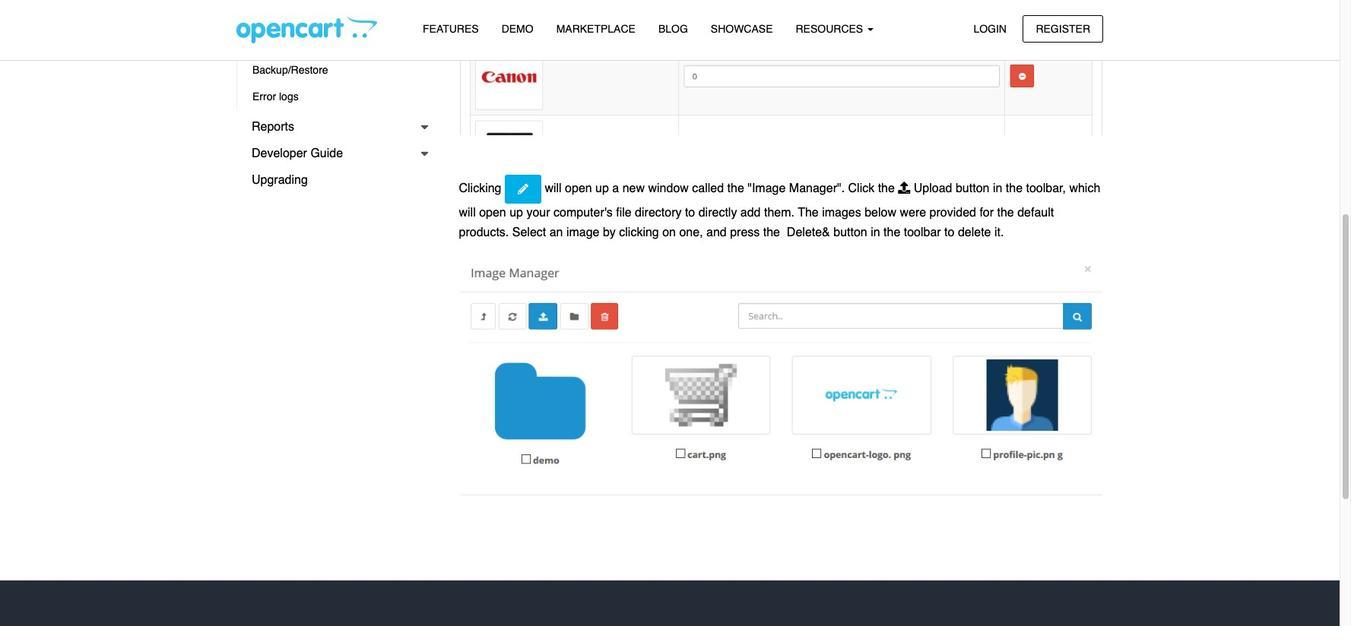 Task type: vqa. For each thing, say whether or not it's contained in the screenshot.
frontend
no



Task type: describe. For each thing, give the bounding box(es) containing it.
error logs
[[252, 91, 299, 103]]

below
[[865, 206, 897, 220]]

pencil alt image
[[518, 184, 529, 195]]

file
[[616, 206, 632, 220]]

up inside upload button in the toolbar, which will open up your computer's file directory to directly add them. the images below were provided for the default products. select an image by clicking on one, and press the
[[510, 206, 523, 220]]

to inside upload button in the toolbar, which will open up your computer's file directory to directly add them. the images below were provided for the default products. select an image by clicking on one, and press the
[[685, 206, 695, 220]]

them.
[[764, 206, 795, 220]]

products.
[[459, 226, 509, 239]]

developer guide
[[252, 147, 343, 160]]

upload button in the toolbar, which will open up your computer's file directory to directly add them. the images below were provided for the default products. select an image by clicking on one, and press the
[[459, 182, 1101, 239]]

uploads link
[[237, 30, 436, 57]]

marketplace link
[[545, 16, 647, 43]]

1 admin - image manager image from the top
[[459, 0, 1104, 136]]

manager".
[[789, 182, 845, 196]]

demo
[[502, 23, 534, 35]]

provided
[[930, 206, 976, 220]]

showcase link
[[700, 16, 784, 43]]

the right for
[[997, 206, 1014, 220]]

clicking
[[619, 226, 659, 239]]

error
[[252, 91, 276, 103]]

error logs link
[[237, 84, 436, 110]]

delete
[[958, 226, 991, 239]]

will inside upload button in the toolbar, which will open up your computer's file directory to directly add them. the images below were provided for the default products. select an image by clicking on one, and press the
[[459, 206, 476, 220]]

window
[[648, 182, 689, 196]]

resources link
[[784, 16, 885, 43]]

select
[[512, 226, 546, 239]]

"image
[[748, 182, 786, 196]]

button for delete&
[[834, 226, 868, 239]]

were
[[900, 206, 926, 220]]

demo link
[[490, 16, 545, 43]]

developer guide link
[[237, 141, 436, 167]]

the left toolbar,
[[1006, 182, 1023, 196]]

backup/restore link
[[237, 57, 436, 84]]

click
[[848, 182, 875, 196]]

directly
[[699, 206, 737, 220]]

reports
[[252, 120, 294, 134]]

opencart - open source shopping cart solution image
[[237, 16, 377, 43]]

login
[[974, 22, 1007, 35]]

add
[[741, 206, 761, 220]]

an
[[550, 226, 563, 239]]

a
[[612, 182, 619, 196]]

1 horizontal spatial up
[[596, 182, 609, 196]]

logs
[[279, 91, 299, 103]]

the down them.
[[763, 226, 780, 239]]

marketplace
[[556, 23, 636, 35]]

clicking
[[459, 182, 505, 196]]

images
[[822, 206, 861, 220]]



Task type: locate. For each thing, give the bounding box(es) containing it.
to down provided
[[945, 226, 955, 239]]

2 admin - image manager image from the top
[[459, 252, 1104, 518]]

0 horizontal spatial in
[[871, 226, 880, 239]]

features link
[[411, 16, 490, 43]]

1 vertical spatial button
[[834, 226, 868, 239]]

in up for
[[993, 182, 1003, 196]]

open up products.
[[479, 206, 506, 220]]

tools link
[[237, 0, 436, 27]]

to up one,
[[685, 206, 695, 220]]

in down below on the top of the page
[[871, 226, 880, 239]]

delete&
[[787, 226, 830, 239]]

default
[[1018, 206, 1054, 220]]

in for toolbar
[[871, 226, 880, 239]]

new
[[623, 182, 645, 196]]

press
[[730, 226, 760, 239]]

0 vertical spatial button
[[956, 182, 990, 196]]

0 horizontal spatial up
[[510, 206, 523, 220]]

showcase
[[711, 23, 773, 35]]

it.
[[995, 226, 1004, 239]]

guide
[[311, 147, 343, 160]]

the down below on the top of the page
[[884, 226, 901, 239]]

0 vertical spatial up
[[596, 182, 609, 196]]

image
[[567, 226, 600, 239]]

toolbar
[[904, 226, 941, 239]]

upgrading
[[252, 173, 308, 187]]

which
[[1070, 182, 1101, 196]]

computer's
[[554, 206, 613, 220]]

the
[[727, 182, 744, 196], [878, 182, 895, 196], [1006, 182, 1023, 196], [997, 206, 1014, 220], [763, 226, 780, 239], [884, 226, 901, 239]]

button down the images
[[834, 226, 868, 239]]

toolbar,
[[1026, 182, 1066, 196]]

button inside upload button in the toolbar, which will open up your computer's file directory to directly add them. the images below were provided for the default products. select an image by clicking on one, and press the
[[956, 182, 990, 196]]

will open up a new window called the "image manager". click the
[[541, 182, 898, 196]]

your
[[527, 206, 550, 220]]

button up for
[[956, 182, 990, 196]]

by
[[603, 226, 616, 239]]

0 horizontal spatial button
[[834, 226, 868, 239]]

uploads
[[252, 37, 292, 49]]

0 vertical spatial in
[[993, 182, 1003, 196]]

1 vertical spatial admin - image manager image
[[459, 252, 1104, 518]]

0 vertical spatial will
[[545, 182, 562, 196]]

will up "your"
[[545, 182, 562, 196]]

tools
[[252, 6, 283, 20]]

1 vertical spatial up
[[510, 206, 523, 220]]

0 horizontal spatial will
[[459, 206, 476, 220]]

blog link
[[647, 16, 700, 43]]

button for upload
[[956, 182, 990, 196]]

register link
[[1023, 15, 1104, 43]]

button
[[956, 182, 990, 196], [834, 226, 868, 239]]

upload
[[914, 182, 953, 196]]

login link
[[961, 15, 1020, 43]]

developer
[[252, 147, 307, 160]]

1 vertical spatial will
[[459, 206, 476, 220]]

on
[[663, 226, 676, 239]]

0 vertical spatial admin - image manager image
[[459, 0, 1104, 136]]

features
[[423, 23, 479, 35]]

upgrading link
[[237, 167, 436, 194]]

0 horizontal spatial to
[[685, 206, 695, 220]]

and
[[707, 226, 727, 239]]

1 vertical spatial open
[[479, 206, 506, 220]]

up left a
[[596, 182, 609, 196]]

open up computer's
[[565, 182, 592, 196]]

called
[[692, 182, 724, 196]]

to
[[685, 206, 695, 220], [945, 226, 955, 239]]

resources
[[796, 23, 866, 35]]

the right the called on the right of the page
[[727, 182, 744, 196]]

directory
[[635, 206, 682, 220]]

for
[[980, 206, 994, 220]]

register
[[1036, 22, 1091, 35]]

1 vertical spatial to
[[945, 226, 955, 239]]

1 horizontal spatial button
[[956, 182, 990, 196]]

1 horizontal spatial to
[[945, 226, 955, 239]]

open
[[565, 182, 592, 196], [479, 206, 506, 220]]

0 horizontal spatial open
[[479, 206, 506, 220]]

will
[[545, 182, 562, 196], [459, 206, 476, 220]]

in inside upload button in the toolbar, which will open up your computer's file directory to directly add them. the images below were provided for the default products. select an image by clicking on one, and press the
[[993, 182, 1003, 196]]

in
[[993, 182, 1003, 196], [871, 226, 880, 239]]

the left the upload icon
[[878, 182, 895, 196]]

up left "your"
[[510, 206, 523, 220]]

admin - image manager image
[[459, 0, 1104, 136], [459, 252, 1104, 518]]

backup/restore
[[252, 64, 328, 76]]

1 horizontal spatial will
[[545, 182, 562, 196]]

the
[[798, 206, 819, 220]]

0 vertical spatial open
[[565, 182, 592, 196]]

open inside upload button in the toolbar, which will open up your computer's file directory to directly add them. the images below were provided for the default products. select an image by clicking on one, and press the
[[479, 206, 506, 220]]

1 horizontal spatial in
[[993, 182, 1003, 196]]

one,
[[679, 226, 703, 239]]

blog
[[659, 23, 688, 35]]

reports link
[[237, 114, 436, 141]]

upload image
[[898, 182, 911, 194]]

will up products.
[[459, 206, 476, 220]]

1 horizontal spatial open
[[565, 182, 592, 196]]

0 vertical spatial to
[[685, 206, 695, 220]]

delete& button in the toolbar to delete it.
[[784, 226, 1004, 239]]

in for toolbar,
[[993, 182, 1003, 196]]

1 vertical spatial in
[[871, 226, 880, 239]]

up
[[596, 182, 609, 196], [510, 206, 523, 220]]



